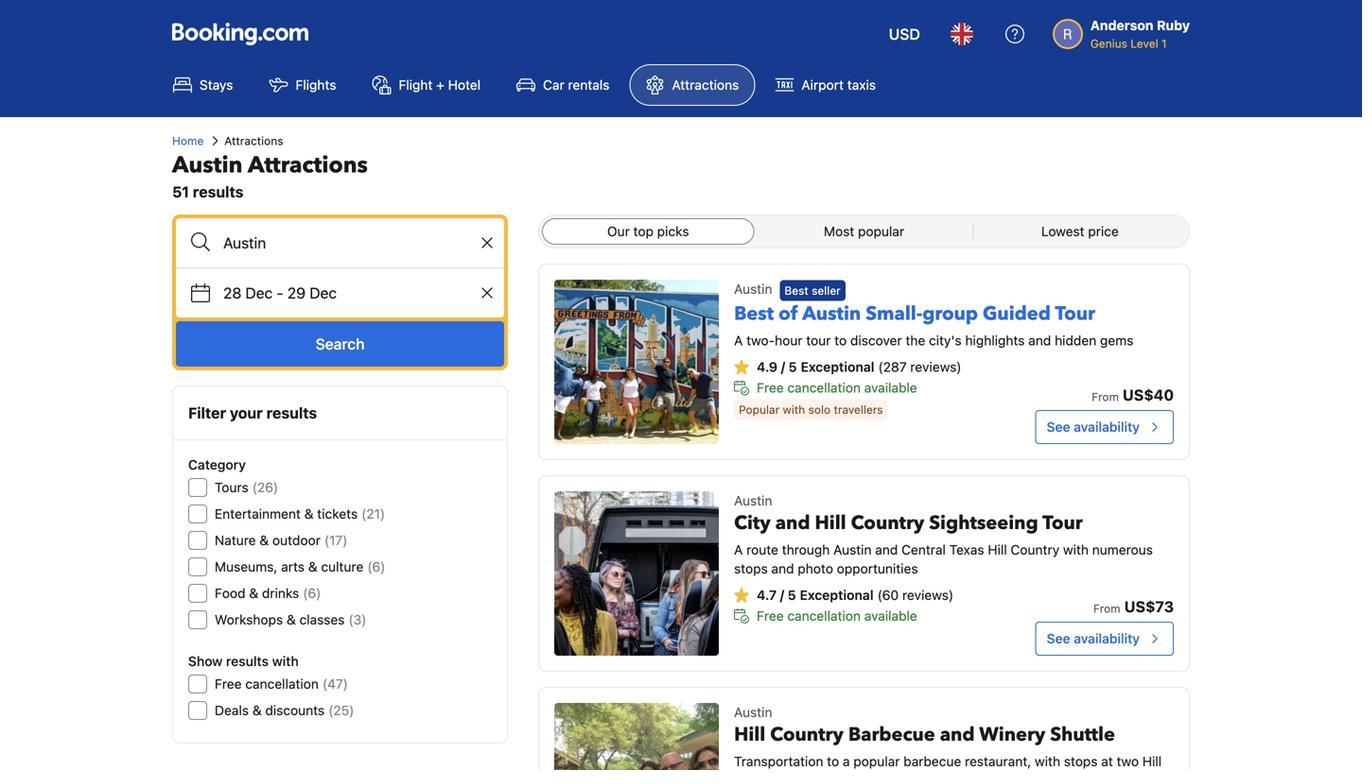 Task type: locate. For each thing, give the bounding box(es) containing it.
availability down from us$40
[[1074, 420, 1140, 435]]

hill country barbecue and winery shuttle image
[[554, 704, 719, 771]]

two-
[[747, 333, 775, 348]]

0 vertical spatial reviews)
[[910, 359, 962, 375]]

austin for austin attractions 51 results
[[172, 150, 243, 181]]

0 vertical spatial best
[[785, 284, 809, 297]]

best inside best of austin small-group guided tour a two-hour tour to discover the city's highlights and hidden gems
[[734, 301, 774, 327]]

2 available from the top
[[864, 609, 917, 624]]

1 vertical spatial a
[[734, 543, 743, 558]]

austin
[[172, 150, 243, 181], [734, 281, 772, 297], [802, 301, 861, 327], [734, 493, 772, 509], [834, 543, 872, 558], [734, 705, 772, 721]]

0 vertical spatial availability
[[1074, 420, 1140, 435]]

(6)
[[367, 560, 385, 575], [303, 586, 321, 602]]

a inside best of austin small-group guided tour a two-hour tour to discover the city's highlights and hidden gems
[[734, 333, 743, 348]]

0 vertical spatial free cancellation available
[[757, 380, 917, 396]]

hill down sightseeing
[[988, 543, 1007, 558]]

with inside austin hill country barbecue and winery shuttle transportation to a popular barbecue restaurant, with stops at two hill
[[1035, 754, 1060, 770]]

austin inside best of austin small-group guided tour a two-hour tour to discover the city's highlights and hidden gems
[[802, 301, 861, 327]]

austin inside austin hill country barbecue and winery shuttle transportation to a popular barbecue restaurant, with stops at two hill
[[734, 705, 772, 721]]

and up 'through'
[[775, 511, 810, 537]]

availability for best of austin small-group guided tour
[[1074, 420, 1140, 435]]

exceptional down 'photo'
[[800, 588, 874, 604]]

country up transportation
[[770, 723, 844, 749]]

1 vertical spatial free
[[757, 609, 784, 624]]

home
[[172, 134, 204, 148]]

1 vertical spatial 5
[[788, 588, 796, 604]]

availability
[[1074, 420, 1140, 435], [1074, 631, 1140, 647]]

0 horizontal spatial (6)
[[303, 586, 321, 602]]

0 vertical spatial country
[[851, 511, 924, 537]]

cancellation
[[787, 380, 861, 396], [787, 609, 861, 624], [245, 677, 319, 692]]

reviews) right the (60
[[902, 588, 954, 604]]

1 free cancellation available from the top
[[757, 380, 917, 396]]

see availability down from us$40
[[1047, 420, 1140, 435]]

Where are you going? search field
[[176, 219, 504, 268]]

0 vertical spatial see
[[1047, 420, 1070, 435]]

1 vertical spatial popular
[[854, 754, 900, 770]]

reviews)
[[910, 359, 962, 375], [902, 588, 954, 604]]

hill
[[815, 511, 846, 537], [988, 543, 1007, 558], [734, 723, 765, 749], [1143, 754, 1162, 770]]

a
[[734, 333, 743, 348], [734, 543, 743, 558]]

1 vertical spatial reviews)
[[902, 588, 954, 604]]

1 horizontal spatial country
[[851, 511, 924, 537]]

reviews) down the city's
[[910, 359, 962, 375]]

1 available from the top
[[864, 380, 917, 396]]

dec left -
[[245, 284, 273, 302]]

28 dec - 29 dec
[[223, 284, 337, 302]]

travellers
[[834, 403, 883, 417]]

(6) right culture at the left bottom of page
[[367, 560, 385, 575]]

1 vertical spatial cancellation
[[787, 609, 861, 624]]

results right your
[[266, 404, 317, 422]]

2 see availability from the top
[[1047, 631, 1140, 647]]

opportunities
[[837, 561, 918, 577]]

& for tickets
[[304, 507, 314, 522]]

austin down 'home'
[[172, 150, 243, 181]]

texas
[[949, 543, 984, 558]]

popular right a
[[854, 754, 900, 770]]

free up deals
[[215, 677, 242, 692]]

arts
[[281, 560, 305, 575]]

0 horizontal spatial country
[[770, 723, 844, 749]]

workshops
[[215, 613, 283, 628]]

see
[[1047, 420, 1070, 435], [1047, 631, 1070, 647]]

1 vertical spatial free cancellation available
[[757, 609, 917, 624]]

ruby
[[1157, 18, 1190, 33]]

see availability
[[1047, 420, 1140, 435], [1047, 631, 1140, 647]]

free cancellation available for small-
[[757, 380, 917, 396]]

free down the '4.9'
[[757, 380, 784, 396]]

& left tickets
[[304, 507, 314, 522]]

attractions inside austin attractions 51 results
[[248, 150, 368, 181]]

0 vertical spatial (6)
[[367, 560, 385, 575]]

with down shuttle
[[1035, 754, 1060, 770]]

car
[[543, 77, 564, 93]]

tour right sightseeing
[[1043, 511, 1083, 537]]

hill up transportation
[[734, 723, 765, 749]]

austin up two-
[[734, 281, 772, 297]]

stops inside austin city and hill country sightseeing tour a route through austin and central texas hill country with numerous stops and photo opportunities
[[734, 561, 768, 577]]

best up two-
[[734, 301, 774, 327]]

results up free cancellation (47)
[[226, 654, 269, 670]]

see availability for best of austin small-group guided tour
[[1047, 420, 1140, 435]]

discounts
[[265, 703, 325, 719]]

with inside austin city and hill country sightseeing tour a route through austin and central texas hill country with numerous stops and photo opportunities
[[1063, 543, 1089, 558]]

& right deals
[[252, 703, 262, 719]]

country down sightseeing
[[1011, 543, 1060, 558]]

availability for city and hill country sightseeing tour
[[1074, 631, 1140, 647]]

2 a from the top
[[734, 543, 743, 558]]

results right 51
[[193, 183, 244, 201]]

austin for austin city and hill country sightseeing tour a route through austin and central texas hill country with numerous stops and photo opportunities
[[734, 493, 772, 509]]

flights
[[296, 77, 336, 93]]

1 vertical spatial availability
[[1074, 631, 1140, 647]]

most popular
[[824, 224, 904, 239]]

top
[[633, 224, 654, 239]]

1 a from the top
[[734, 333, 743, 348]]

museums,
[[215, 560, 278, 575]]

see for sightseeing
[[1047, 631, 1070, 647]]

0 vertical spatial see availability
[[1047, 420, 1140, 435]]

rentals
[[568, 77, 610, 93]]

level
[[1131, 37, 1158, 50]]

0 horizontal spatial dec
[[245, 284, 273, 302]]

your
[[230, 404, 263, 422]]

free cancellation available up 'solo'
[[757, 380, 917, 396]]

0 vertical spatial 5
[[789, 359, 797, 375]]

1 vertical spatial available
[[864, 609, 917, 624]]

0 vertical spatial a
[[734, 333, 743, 348]]

2 horizontal spatial country
[[1011, 543, 1060, 558]]

1 vertical spatial stops
[[1064, 754, 1098, 770]]

results inside austin attractions 51 results
[[193, 183, 244, 201]]

1 vertical spatial attractions
[[224, 134, 283, 148]]

1 horizontal spatial stops
[[1064, 754, 1098, 770]]

dec right the 29
[[310, 284, 337, 302]]

& down drinks
[[287, 613, 296, 628]]

nature & outdoor (17)
[[215, 533, 348, 549]]

best
[[785, 284, 809, 297], [734, 301, 774, 327]]

exceptional down tour
[[801, 359, 875, 375]]

free cancellation available down the 4.7 / 5 exceptional (60 reviews)
[[757, 609, 917, 624]]

5 for and
[[788, 588, 796, 604]]

gems
[[1100, 333, 1134, 348]]

available for country
[[864, 609, 917, 624]]

1 vertical spatial (6)
[[303, 586, 321, 602]]

(287
[[878, 359, 907, 375]]

with
[[783, 403, 805, 417], [1063, 543, 1089, 558], [272, 654, 299, 670], [1035, 754, 1060, 770]]

booking.com image
[[172, 23, 308, 45]]

2 free cancellation available from the top
[[757, 609, 917, 624]]

anderson
[[1091, 18, 1154, 33]]

2 vertical spatial country
[[770, 723, 844, 749]]

2 vertical spatial free
[[215, 677, 242, 692]]

see availability down from us$73
[[1047, 631, 1140, 647]]

(21)
[[361, 507, 385, 522]]

1 availability from the top
[[1074, 420, 1140, 435]]

cancellation up 'solo'
[[787, 380, 861, 396]]

group
[[923, 301, 978, 327]]

city and hill country sightseeing tour image
[[554, 492, 719, 657]]

and
[[1028, 333, 1051, 348], [775, 511, 810, 537], [875, 543, 898, 558], [771, 561, 794, 577], [940, 723, 975, 749]]

stops down "route" at right bottom
[[734, 561, 768, 577]]

highlights
[[965, 333, 1025, 348]]

tour for best of austin small-group guided tour
[[1055, 301, 1095, 327]]

tours (26)
[[215, 480, 278, 496]]

austin inside austin attractions 51 results
[[172, 150, 243, 181]]

solo
[[808, 403, 831, 417]]

0 horizontal spatial stops
[[734, 561, 768, 577]]

-
[[277, 284, 283, 302]]

search
[[316, 335, 365, 353]]

2 vertical spatial attractions
[[248, 150, 368, 181]]

0 vertical spatial to
[[835, 333, 847, 348]]

1 vertical spatial see
[[1047, 631, 1070, 647]]

available down (287
[[864, 380, 917, 396]]

cancellation up deals & discounts (25)
[[245, 677, 319, 692]]

0 vertical spatial /
[[781, 359, 785, 375]]

stops left 'at'
[[1064, 754, 1098, 770]]

country up central
[[851, 511, 924, 537]]

central
[[902, 543, 946, 558]]

1 horizontal spatial (6)
[[367, 560, 385, 575]]

best up of at the top of the page
[[785, 284, 809, 297]]

0 horizontal spatial best
[[734, 301, 774, 327]]

a left two-
[[734, 333, 743, 348]]

discover
[[850, 333, 902, 348]]

and up barbecue on the bottom of the page
[[940, 723, 975, 749]]

availability down from us$73
[[1074, 631, 1140, 647]]

popular right most
[[858, 224, 904, 239]]

tour inside austin city and hill country sightseeing tour a route through austin and central texas hill country with numerous stops and photo opportunities
[[1043, 511, 1083, 537]]

1 vertical spatial /
[[780, 588, 784, 604]]

exceptional
[[801, 359, 875, 375], [800, 588, 874, 604]]

and inside austin hill country barbecue and winery shuttle transportation to a popular barbecue restaurant, with stops at two hill
[[940, 723, 975, 749]]

austin up transportation
[[734, 705, 772, 721]]

with left numerous
[[1063, 543, 1089, 558]]

our
[[607, 224, 630, 239]]

popular
[[739, 403, 780, 417]]

available down the (60
[[864, 609, 917, 624]]

and down guided
[[1028, 333, 1051, 348]]

2 dec from the left
[[310, 284, 337, 302]]

2 see from the top
[[1047, 631, 1070, 647]]

5
[[789, 359, 797, 375], [788, 588, 796, 604]]

attractions
[[672, 77, 739, 93], [224, 134, 283, 148], [248, 150, 368, 181]]

1 vertical spatial exceptional
[[800, 588, 874, 604]]

price
[[1088, 224, 1119, 239]]

0 vertical spatial results
[[193, 183, 244, 201]]

best for of
[[734, 301, 774, 327]]

/ right 4.7
[[780, 588, 784, 604]]

sightseeing
[[929, 511, 1038, 537]]

guided
[[983, 301, 1051, 327]]

a for best of austin small-group guided tour
[[734, 333, 743, 348]]

0 vertical spatial from
[[1092, 391, 1119, 404]]

a inside austin city and hill country sightseeing tour a route through austin and central texas hill country with numerous stops and photo opportunities
[[734, 543, 743, 558]]

from inside from us$40
[[1092, 391, 1119, 404]]

hill right two
[[1143, 754, 1162, 770]]

best of austin small-group guided tour a two-hour tour to discover the city's highlights and hidden gems
[[734, 301, 1134, 348]]

home link
[[172, 132, 204, 149]]

1 vertical spatial results
[[266, 404, 317, 422]]

5 right the '4.9'
[[789, 359, 797, 375]]

1 vertical spatial from
[[1093, 603, 1121, 616]]

4.7
[[757, 588, 777, 604]]

1 see from the top
[[1047, 420, 1070, 435]]

to
[[835, 333, 847, 348], [827, 754, 839, 770]]

1 horizontal spatial dec
[[310, 284, 337, 302]]

free
[[757, 380, 784, 396], [757, 609, 784, 624], [215, 677, 242, 692]]

2 availability from the top
[[1074, 631, 1140, 647]]

0 vertical spatial cancellation
[[787, 380, 861, 396]]

barbecue
[[848, 723, 935, 749]]

and up opportunities
[[875, 543, 898, 558]]

exceptional for small-
[[801, 359, 875, 375]]

tour inside best of austin small-group guided tour a two-hour tour to discover the city's highlights and hidden gems
[[1055, 301, 1095, 327]]

28
[[223, 284, 241, 302]]

0 vertical spatial stops
[[734, 561, 768, 577]]

tour
[[1055, 301, 1095, 327], [1043, 511, 1083, 537]]

from left us$40
[[1092, 391, 1119, 404]]

0 vertical spatial exceptional
[[801, 359, 875, 375]]

hotel
[[448, 77, 481, 93]]

to inside best of austin small-group guided tour a two-hour tour to discover the city's highlights and hidden gems
[[835, 333, 847, 348]]

from left us$73
[[1093, 603, 1121, 616]]

stays link
[[157, 64, 249, 106]]

from inside from us$73
[[1093, 603, 1121, 616]]

austin down "seller"
[[802, 301, 861, 327]]

tour for city and hill country sightseeing tour
[[1043, 511, 1083, 537]]

0 vertical spatial popular
[[858, 224, 904, 239]]

austin hill country barbecue and winery shuttle transportation to a popular barbecue restaurant, with stops at two hill
[[734, 705, 1162, 771]]

austin up city on the bottom of page
[[734, 493, 772, 509]]

genius
[[1091, 37, 1127, 50]]

lowest price
[[1041, 224, 1119, 239]]

1 vertical spatial tour
[[1043, 511, 1083, 537]]

austin for austin
[[734, 281, 772, 297]]

cancellation down the 4.7 / 5 exceptional (60 reviews)
[[787, 609, 861, 624]]

category
[[188, 457, 246, 473]]

1 vertical spatial to
[[827, 754, 839, 770]]

1 horizontal spatial best
[[785, 284, 809, 297]]

1 see availability from the top
[[1047, 420, 1140, 435]]

(47)
[[322, 677, 348, 692]]

& right food
[[249, 586, 258, 602]]

from for city and hill country sightseeing tour
[[1093, 603, 1121, 616]]

5 right 4.7
[[788, 588, 796, 604]]

1 vertical spatial best
[[734, 301, 774, 327]]

to right tour
[[835, 333, 847, 348]]

results
[[193, 183, 244, 201], [266, 404, 317, 422], [226, 654, 269, 670]]

with up free cancellation (47)
[[272, 654, 299, 670]]

& down "entertainment"
[[260, 533, 269, 549]]

a left "route" at right bottom
[[734, 543, 743, 558]]

to left a
[[827, 754, 839, 770]]

/ right the '4.9'
[[781, 359, 785, 375]]

1 vertical spatial see availability
[[1047, 631, 1140, 647]]

/ for of
[[781, 359, 785, 375]]

a for city and hill country sightseeing tour
[[734, 543, 743, 558]]

0 vertical spatial tour
[[1055, 301, 1095, 327]]

tour up hidden
[[1055, 301, 1095, 327]]

0 vertical spatial free
[[757, 380, 784, 396]]

free down 4.7
[[757, 609, 784, 624]]

0 vertical spatial available
[[864, 380, 917, 396]]

(6) up the classes
[[303, 586, 321, 602]]



Task type: describe. For each thing, give the bounding box(es) containing it.
lowest
[[1041, 224, 1085, 239]]

reviews) for country
[[902, 588, 954, 604]]

2 vertical spatial cancellation
[[245, 677, 319, 692]]

4.7 / 5 exceptional (60 reviews)
[[757, 588, 954, 604]]

4.9 / 5 exceptional (287 reviews)
[[757, 359, 962, 375]]

2 vertical spatial results
[[226, 654, 269, 670]]

at
[[1101, 754, 1113, 770]]

picks
[[657, 224, 689, 239]]

from for best of austin small-group guided tour
[[1092, 391, 1119, 404]]

free for city
[[757, 609, 784, 624]]

1
[[1162, 37, 1167, 50]]

see for guided
[[1047, 420, 1070, 435]]

best seller
[[785, 284, 841, 297]]

best for seller
[[785, 284, 809, 297]]

1 dec from the left
[[245, 284, 273, 302]]

austin up opportunities
[[834, 543, 872, 558]]

see availability for city and hill country sightseeing tour
[[1047, 631, 1140, 647]]

entertainment
[[215, 507, 301, 522]]

small-
[[866, 301, 923, 327]]

free for of
[[757, 380, 784, 396]]

drinks
[[262, 586, 299, 602]]

hour
[[775, 333, 803, 348]]

cancellation for austin
[[787, 380, 861, 396]]

available for group
[[864, 380, 917, 396]]

hill up 'through'
[[815, 511, 846, 537]]

car rentals link
[[501, 64, 626, 106]]

usd
[[889, 25, 920, 43]]

show results with
[[188, 654, 299, 670]]

flight + hotel link
[[356, 64, 497, 106]]

country inside austin hill country barbecue and winery shuttle transportation to a popular barbecue restaurant, with stops at two hill
[[770, 723, 844, 749]]

a
[[843, 754, 850, 770]]

most
[[824, 224, 854, 239]]

0 vertical spatial attractions
[[672, 77, 739, 93]]

airport taxis link
[[759, 64, 892, 106]]

stays
[[200, 77, 233, 93]]

5 for austin
[[789, 359, 797, 375]]

stops inside austin hill country barbecue and winery shuttle transportation to a popular barbecue restaurant, with stops at two hill
[[1064, 754, 1098, 770]]

(17)
[[324, 533, 348, 549]]

/ for city
[[780, 588, 784, 604]]

cancellation for and
[[787, 609, 861, 624]]

shuttle
[[1050, 723, 1115, 749]]

transportation
[[734, 754, 823, 770]]

& right arts
[[308, 560, 317, 575]]

popular inside austin hill country barbecue and winery shuttle transportation to a popular barbecue restaurant, with stops at two hill
[[854, 754, 900, 770]]

museums, arts & culture (6)
[[215, 560, 385, 575]]

austin for austin hill country barbecue and winery shuttle transportation to a popular barbecue restaurant, with stops at two hill
[[734, 705, 772, 721]]

tours
[[215, 480, 249, 496]]

flight + hotel
[[399, 77, 481, 93]]

workshops & classes (3)
[[215, 613, 367, 628]]

(3)
[[349, 613, 367, 628]]

outdoor
[[272, 533, 321, 549]]

51
[[172, 183, 189, 201]]

deals
[[215, 703, 249, 719]]

barbecue
[[904, 754, 961, 770]]

food
[[215, 586, 246, 602]]

austin city and hill country sightseeing tour a route through austin and central texas hill country with numerous stops and photo opportunities
[[734, 493, 1153, 577]]

anderson ruby genius level 1
[[1091, 18, 1190, 50]]

food & drinks (6)
[[215, 586, 321, 602]]

& for discounts
[[252, 703, 262, 719]]

free cancellation available for hill
[[757, 609, 917, 624]]

car rentals
[[543, 77, 610, 93]]

airport
[[802, 77, 844, 93]]

4.9
[[757, 359, 778, 375]]

flights link
[[253, 64, 352, 106]]

best of austin small-group guided tour image
[[554, 280, 719, 445]]

nature
[[215, 533, 256, 549]]

tickets
[[317, 507, 358, 522]]

to inside austin hill country barbecue and winery shuttle transportation to a popular barbecue restaurant, with stops at two hill
[[827, 754, 839, 770]]

(60
[[877, 588, 899, 604]]

the
[[906, 333, 925, 348]]

+
[[436, 77, 444, 93]]

& for outdoor
[[260, 533, 269, 549]]

culture
[[321, 560, 364, 575]]

(26)
[[252, 480, 278, 496]]

29
[[287, 284, 306, 302]]

deals & discounts (25)
[[215, 703, 354, 719]]

flight
[[399, 77, 433, 93]]

your account menu anderson ruby genius level 1 element
[[1053, 9, 1198, 52]]

city's
[[929, 333, 962, 348]]

taxis
[[847, 77, 876, 93]]

show
[[188, 654, 223, 670]]

seller
[[812, 284, 841, 297]]

us$40
[[1123, 386, 1174, 404]]

and down "route" at right bottom
[[771, 561, 794, 577]]

route
[[747, 543, 778, 558]]

of
[[779, 301, 798, 327]]

& for drinks
[[249, 586, 258, 602]]

austin attractions 51 results
[[172, 150, 368, 201]]

1 vertical spatial country
[[1011, 543, 1060, 558]]

entertainment & tickets (21)
[[215, 507, 385, 522]]

with left 'solo'
[[783, 403, 805, 417]]

through
[[782, 543, 830, 558]]

exceptional for hill
[[800, 588, 874, 604]]

from us$73
[[1093, 598, 1174, 616]]

attractions link
[[629, 64, 755, 106]]

our top picks
[[607, 224, 689, 239]]

hidden
[[1055, 333, 1097, 348]]

& for classes
[[287, 613, 296, 628]]

tour
[[806, 333, 831, 348]]

from us$40
[[1092, 386, 1174, 404]]

reviews) for group
[[910, 359, 962, 375]]

winery
[[979, 723, 1045, 749]]

us$73
[[1124, 598, 1174, 616]]

and inside best of austin small-group guided tour a two-hour tour to discover the city's highlights and hidden gems
[[1028, 333, 1051, 348]]

search button
[[176, 322, 504, 367]]



Task type: vqa. For each thing, say whether or not it's contained in the screenshot.
"All-Inclusive"
no



